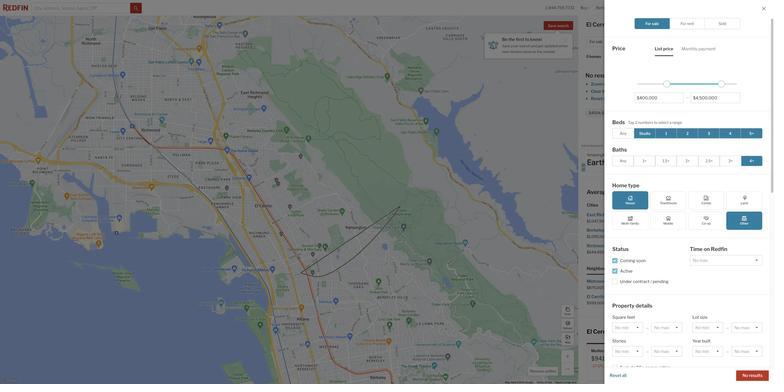 Task type: locate. For each thing, give the bounding box(es) containing it.
report for report ad
[[760, 145, 768, 148]]

1 horizontal spatial cerrito
[[693, 129, 706, 134]]

0 vertical spatial homes
[[624, 21, 644, 28]]

homes inside east richmond heights homes for sale $1,047,500
[[634, 212, 648, 217]]

average home prices near el cerrito, ca
[[587, 189, 696, 195]]

for inside berkeley homes for sale $1,095,000
[[620, 228, 625, 233]]

homes right more
[[714, 96, 727, 101]]

list box
[[690, 255, 763, 266], [613, 323, 643, 333], [652, 323, 682, 333], [693, 323, 724, 333], [732, 323, 763, 333], [613, 346, 643, 357], [652, 346, 682, 357], [693, 346, 724, 357], [732, 346, 763, 357], [587, 381, 631, 384]]

range
[[673, 120, 682, 125]]

1 checkbox
[[656, 128, 677, 139]]

4+ right 3+ option
[[750, 159, 754, 163]]

4+ left baths
[[654, 111, 659, 115]]

map inside button
[[565, 341, 571, 344]]

0 vertical spatial map
[[565, 341, 571, 344]]

sale
[[652, 21, 659, 26], [596, 40, 603, 44], [655, 212, 663, 217], [712, 212, 720, 217], [626, 228, 634, 233], [721, 228, 729, 233], [629, 243, 637, 248], [726, 243, 734, 248], [626, 279, 634, 284], [637, 294, 645, 299], [717, 294, 725, 299]]

el right options
[[587, 328, 592, 335]]

2 horizontal spatial for
[[681, 21, 686, 26]]

1 vertical spatial search
[[519, 44, 530, 48]]

median for $941,500
[[591, 349, 604, 353]]

clear
[[591, 89, 602, 94]]

- down "$941,500"
[[591, 364, 593, 368]]

year inside median days on market 16 +1 year-over-year
[[733, 364, 740, 368]]

search down 759-
[[557, 23, 569, 28]]

1 vertical spatial report
[[555, 381, 563, 384]]

to left see
[[690, 96, 694, 101]]

0 horizontal spatial no
[[586, 72, 593, 79]]

on right the time
[[704, 246, 710, 252]]

median days on market 16 +1 year-over-year
[[711, 349, 751, 368]]

homes down kensington homes for sale $1,849,000
[[705, 243, 718, 248]]

0 vertical spatial of
[[651, 96, 655, 101]]

1 horizontal spatial save
[[548, 23, 557, 28]]

sale inside richmond homes for sale $644,450
[[629, 243, 637, 248]]

year- right 10.5%
[[664, 364, 673, 368]]

1 vertical spatial map
[[566, 381, 571, 384]]

1 horizontal spatial year
[[681, 364, 689, 368]]

co-
[[702, 222, 707, 225]]

1 horizontal spatial sold
[[719, 21, 727, 26]]

map down options
[[565, 341, 571, 344]]

the down get
[[537, 50, 543, 54]]

0 vertical spatial reset
[[591, 96, 603, 101]]

for sale up 0 homes •
[[590, 40, 603, 44]]

of right one
[[651, 96, 655, 101]]

el inside el cerrito hills homes for sale $999,000
[[587, 294, 591, 299]]

filters left 'below'
[[665, 96, 676, 101]]

1 vertical spatial 4+
[[750, 159, 754, 163]]

cerrito, up for sale 'button'
[[593, 21, 613, 28]]

save inside save your search and get updated when new homes come on the market.
[[502, 44, 510, 48]]

0 horizontal spatial map
[[566, 381, 571, 384]]

remove outline
[[530, 369, 556, 373]]

sale inside 'button'
[[596, 40, 603, 44]]

option group
[[635, 18, 740, 29], [613, 128, 763, 139], [613, 156, 763, 166], [613, 191, 763, 230]]

$875,000
[[587, 285, 605, 290]]

of left use
[[545, 381, 547, 384]]

save down the 844-
[[548, 23, 557, 28]]

1 vertical spatial sold
[[671, 349, 679, 353]]

richmond
[[597, 212, 617, 217], [587, 243, 607, 248]]

©2023
[[517, 381, 525, 384]]

1 year- from the left
[[604, 364, 613, 368]]

3 over- from the left
[[724, 364, 733, 368]]

over- inside median sale price $941,500 -27.6% year-over-year
[[613, 364, 622, 368]]

homes inside # of homes sold 17 -10.5% year-over-year
[[658, 349, 671, 353]]

sold inside checkbox
[[719, 21, 727, 26]]

square
[[613, 315, 626, 320]]

albany
[[676, 212, 690, 217]]

option group containing house
[[613, 191, 763, 230]]

5+ checkbox
[[741, 128, 763, 139]]

homes up co-
[[691, 212, 705, 217]]

for sale inside option
[[646, 21, 659, 26]]

0 vertical spatial cerrito,
[[593, 21, 613, 28]]

sale up "$941,500"
[[605, 349, 613, 353]]

— for built
[[726, 349, 729, 354]]

2 year from the left
[[681, 364, 689, 368]]

active
[[620, 269, 633, 274]]

0 horizontal spatial redfin
[[646, 129, 659, 134]]

3 year from the left
[[733, 364, 740, 368]]

1 horizontal spatial map
[[610, 89, 618, 94]]

over- inside # of homes sold 17 -10.5% year-over-year
[[673, 364, 681, 368]]

median for 16
[[711, 349, 723, 353]]

0 vertical spatial ca
[[615, 21, 623, 28]]

0 horizontal spatial sale
[[605, 349, 613, 353]]

all down exclude
[[622, 373, 627, 378]]

2 horizontal spatial on
[[733, 349, 738, 353]]

homes
[[510, 50, 521, 54], [590, 54, 602, 59], [714, 96, 727, 101], [634, 212, 648, 217], [691, 212, 705, 217], [606, 228, 619, 233], [700, 228, 713, 233], [608, 243, 621, 248], [705, 243, 718, 248], [605, 279, 619, 284], [616, 294, 629, 299], [696, 294, 710, 299]]

kensington
[[676, 228, 699, 233]]

Studio checkbox
[[634, 128, 656, 139]]

0 vertical spatial richmond
[[597, 212, 617, 217]]

market inside median days on market 16 +1 year-over-year
[[739, 349, 751, 353]]

over- inside median days on market 16 +1 year-over-year
[[724, 364, 733, 368]]

— for size
[[726, 326, 729, 330]]

2.5+
[[706, 159, 713, 163]]

0 vertical spatial on
[[532, 50, 536, 54]]

all inside zoom out clear the map boundary reset all filters or remove one of your filters below to see more homes
[[604, 96, 608, 101]]

1 horizontal spatial median
[[711, 349, 723, 353]]

1 horizontal spatial report
[[760, 145, 768, 148]]

a left the error
[[564, 381, 565, 384]]

for inside "san francisco homes for sale $1,349,900"
[[719, 243, 725, 248]]

1 vertical spatial of
[[654, 349, 658, 353]]

1 vertical spatial to
[[690, 96, 694, 101]]

median
[[591, 349, 604, 353], [711, 349, 723, 353]]

1.5+ radio
[[656, 156, 677, 166]]

your inside save your search and get updated when new homes come on the market.
[[511, 44, 519, 48]]

1 horizontal spatial no results
[[743, 373, 763, 378]]

below
[[677, 96, 689, 101]]

0 horizontal spatial market
[[709, 23, 723, 28]]

homes down co-op
[[700, 228, 713, 233]]

year for $941,500
[[622, 364, 629, 368]]

of inside # of homes sold 17 -10.5% year-over-year
[[654, 349, 658, 353]]

to right first
[[525, 37, 530, 42]]

select
[[659, 120, 669, 125]]

on right days
[[733, 349, 738, 353]]

4+ inside radio
[[750, 159, 754, 163]]

filters down clear the map boundary button
[[609, 96, 620, 101]]

beds
[[613, 119, 625, 125]]

0 horizontal spatial report
[[555, 381, 563, 384]]

1 horizontal spatial results
[[749, 373, 763, 378]]

0 horizontal spatial no results
[[586, 72, 614, 79]]

redfin down tap 2 numbers to select a range
[[646, 129, 659, 134]]

Land checkbox
[[727, 191, 763, 210]]

reset
[[591, 96, 603, 101], [610, 373, 622, 378]]

all down clear the map boundary button
[[604, 96, 608, 101]]

monthly payment element
[[682, 42, 716, 56]]

family
[[630, 222, 639, 225]]

0 horizontal spatial over-
[[613, 364, 622, 368]]

on down and
[[532, 50, 536, 54]]

richmond inside east richmond heights homes for sale $1,047,500
[[597, 212, 617, 217]]

- down 17
[[651, 364, 652, 368]]

sale inside option
[[652, 21, 659, 26]]

save for save your search and get updated when new homes come on the market.
[[502, 44, 510, 48]]

0 vertical spatial sold
[[719, 21, 727, 26]]

any down beds
[[620, 131, 627, 136]]

list
[[655, 46, 663, 51]]

1 horizontal spatial market
[[739, 349, 751, 353]]

1 vertical spatial results
[[749, 373, 763, 378]]

2 checkbox
[[677, 128, 699, 139]]

el cerrito
[[688, 129, 706, 134]]

1-844-759-7732
[[546, 6, 575, 10]]

homes inside richmond homes for sale $644,450
[[608, 243, 621, 248]]

year- down "$941,500"
[[604, 364, 613, 368]]

richmond up $644,450
[[587, 243, 607, 248]]

0 horizontal spatial on
[[532, 50, 536, 54]]

remove
[[627, 96, 641, 101]]

map left the error
[[566, 381, 571, 384]]

2 horizontal spatial to
[[690, 96, 694, 101]]

map inside zoom out clear the map boundary reset all filters or remove one of your filters below to see more homes
[[610, 89, 618, 94]]

stories
[[613, 339, 626, 344]]

reset down clear
[[591, 96, 603, 101]]

4+ radio
[[741, 156, 763, 166]]

4 checkbox
[[720, 128, 742, 139]]

0 vertical spatial all
[[604, 96, 608, 101]]

save inside save search button
[[548, 23, 557, 28]]

1 horizontal spatial the
[[537, 50, 543, 54]]

the up reset all filters button
[[602, 89, 609, 94]]

market
[[709, 23, 723, 28], [739, 349, 751, 353]]

1 horizontal spatial to
[[654, 120, 658, 125]]

terms of use
[[537, 381, 552, 384]]

1 filters from the left
[[609, 96, 620, 101]]

reset inside button
[[610, 373, 622, 378]]

reset down exclude
[[610, 373, 622, 378]]

sale inside albany homes for sale $629,000
[[712, 212, 720, 217]]

remove house, other image
[[708, 111, 711, 115]]

median inside median days on market 16 +1 year-over-year
[[711, 349, 723, 353]]

City, Address, School, Agent, ZIP search field
[[31, 3, 130, 13]]

any inside checkbox
[[620, 131, 627, 136]]

1 vertical spatial reset
[[610, 373, 622, 378]]

year inside # of homes sold 17 -10.5% year-over-year
[[681, 364, 689, 368]]

0 horizontal spatial your
[[511, 44, 519, 48]]

0 horizontal spatial year-
[[604, 364, 613, 368]]

3+
[[729, 159, 733, 163]]

cerrito inside el cerrito hills homes for sale $999,000
[[592, 294, 606, 299]]

cerrito for el cerrito
[[693, 129, 706, 134]]

minimum price slider
[[664, 81, 670, 87]]

clear the map boundary button
[[591, 89, 638, 94]]

1 vertical spatial on
[[704, 246, 710, 252]]

2 over- from the left
[[673, 364, 681, 368]]

2 horizontal spatial over-
[[724, 364, 733, 368]]

$1,849,000
[[676, 234, 697, 239]]

median inside median sale price $941,500 -27.6% year-over-year
[[591, 349, 604, 353]]

report left the ad
[[760, 145, 768, 148]]

1 year from the left
[[622, 364, 629, 368]]

no down median days on market 16 +1 year-over-year
[[743, 373, 748, 378]]

1.5+
[[663, 159, 670, 163]]

0 vertical spatial save
[[548, 23, 557, 28]]

cerrito, up stories
[[593, 328, 614, 335]]

0 horizontal spatial median
[[591, 349, 604, 353]]

homes down berkeley homes for sale $1,095,000
[[608, 243, 621, 248]]

for inside 'checkbox'
[[681, 21, 686, 26]]

baths
[[613, 147, 627, 153]]

your right one
[[655, 96, 664, 101]]

0 vertical spatial to
[[525, 37, 530, 42]]

any down 'baths'
[[620, 159, 627, 163]]

1 vertical spatial cerrito
[[592, 294, 606, 299]]

report for report a map error
[[555, 381, 563, 384]]

Enter min text field
[[637, 95, 682, 100]]

search inside save your search and get updated when new homes come on the market.
[[519, 44, 530, 48]]

year for 16
[[733, 364, 740, 368]]

market insights
[[709, 23, 740, 28]]

1 vertical spatial save
[[502, 44, 510, 48]]

+1
[[711, 364, 715, 368]]

for inside richmond homes for sale $644,450
[[622, 243, 628, 248]]

0 vertical spatial no results
[[586, 72, 614, 79]]

homes right new
[[510, 50, 521, 54]]

1 horizontal spatial homes
[[658, 349, 671, 353]]

homes left under
[[605, 279, 619, 284]]

homes up the family
[[634, 212, 648, 217]]

1 horizontal spatial search
[[557, 23, 569, 28]]

remove outline button
[[528, 367, 558, 376]]

1 vertical spatial no results
[[743, 373, 763, 378]]

homes inside "san francisco homes for sale $1,349,900"
[[705, 243, 718, 248]]

median up "$941,500"
[[591, 349, 604, 353]]

no up zoom
[[586, 72, 593, 79]]

1 horizontal spatial 2
[[687, 131, 689, 136]]

year- inside median sale price $941,500 -27.6% year-over-year
[[604, 364, 613, 368]]

el up for sale 'button'
[[586, 21, 592, 28]]

sale inside east richmond heights homes for sale $1,047,500
[[655, 212, 663, 217]]

sale up list
[[654, 21, 666, 28]]

cerrito for el cerrito hills homes for sale $999,000
[[592, 294, 606, 299]]

of right # at right
[[654, 349, 658, 353]]

use
[[548, 381, 552, 384]]

2 right california link
[[687, 131, 689, 136]]

year- inside # of homes sold 17 -10.5% year-over-year
[[664, 364, 673, 368]]

save
[[548, 23, 557, 28], [502, 44, 510, 48]]

cities
[[587, 203, 598, 208]]

sale inside berkeley homes for sale $1,095,000
[[626, 228, 634, 233]]

payment
[[699, 46, 716, 51]]

2 median from the left
[[711, 349, 723, 353]]

the right be
[[509, 37, 515, 42]]

townhouse
[[660, 201, 677, 205]]

market right days
[[739, 349, 751, 353]]

homes right the norte
[[696, 294, 710, 299]]

cerrito, up townhouse
[[666, 189, 686, 195]]

2 - from the left
[[651, 364, 652, 368]]

search
[[557, 23, 569, 28], [519, 44, 530, 48]]

price down el cerrito, ca homes for sale
[[613, 45, 626, 52]]

reset all filters button
[[591, 96, 621, 101]]

any inside option
[[620, 159, 627, 163]]

over- down days
[[724, 364, 733, 368]]

price down stories
[[613, 349, 623, 353]]

1 over- from the left
[[613, 364, 622, 368]]

1 vertical spatial any
[[620, 159, 627, 163]]

1 vertical spatial homes
[[658, 349, 671, 353]]

no inside no results button
[[743, 373, 748, 378]]

median up 16
[[711, 349, 723, 353]]

0 vertical spatial map
[[610, 89, 618, 94]]

year inside median sale price $941,500 -27.6% year-over-year
[[622, 364, 629, 368]]

report ad
[[760, 145, 771, 148]]

1 horizontal spatial no
[[743, 373, 748, 378]]

0 horizontal spatial to
[[525, 37, 530, 42]]

4+ for 4+ baths
[[654, 111, 659, 115]]

3
[[708, 131, 710, 136]]

when
[[559, 44, 568, 48]]

map left "data"
[[505, 381, 510, 384]]

year
[[622, 364, 629, 368], [681, 364, 689, 368], [733, 364, 740, 368]]

of inside zoom out clear the map boundary reset all filters or remove one of your filters below to see more homes
[[651, 96, 655, 101]]

time
[[690, 246, 703, 252]]

2 horizontal spatial year-
[[715, 364, 724, 368]]

1 horizontal spatial for
[[646, 21, 651, 26]]

map region
[[0, 0, 631, 384]]

0 horizontal spatial year
[[622, 364, 629, 368]]

any for studio
[[620, 131, 627, 136]]

1 horizontal spatial map
[[565, 341, 571, 344]]

for inside east richmond heights homes for sale $1,047,500
[[649, 212, 654, 217]]

27.6%
[[593, 364, 604, 368]]

to inside be the first to know! dialog
[[525, 37, 530, 42]]

844-
[[549, 6, 557, 10]]

map down out
[[610, 89, 618, 94]]

report inside button
[[760, 145, 768, 148]]

other
[[696, 111, 705, 115]]

under
[[620, 279, 632, 284]]

remove studio+ image
[[643, 111, 646, 115]]

Multi-family checkbox
[[613, 212, 648, 230]]

list price element
[[655, 42, 673, 56]]

For sale checkbox
[[635, 18, 670, 29]]

1 - from the left
[[591, 364, 593, 368]]

coming soon
[[620, 258, 646, 263]]

neighborhoods element
[[587, 262, 618, 275]]

sale inside median sale price $941,500 -27.6% year-over-year
[[605, 349, 613, 353]]

0 horizontal spatial filters
[[609, 96, 620, 101]]

2 year- from the left
[[664, 364, 673, 368]]

median sale price $941,500 -27.6% year-over-year
[[591, 349, 629, 368]]

2
[[635, 120, 638, 125], [687, 131, 689, 136]]

richmond up $1,047,500
[[597, 212, 617, 217]]

year- right +1
[[715, 364, 724, 368]]

ca
[[615, 21, 623, 28], [687, 189, 696, 195], [615, 328, 624, 335]]

# of homes sold 17 -10.5% year-over-year
[[651, 349, 689, 368]]

Enter max text field
[[693, 95, 738, 100]]

ca for el cerrito, ca real estate trends
[[615, 328, 624, 335]]

3 year- from the left
[[715, 364, 724, 368]]

0 vertical spatial sale
[[654, 21, 666, 28]]

remove 4+ baths image
[[672, 111, 675, 115]]

redfin right the time
[[711, 246, 728, 252]]

search up come
[[519, 44, 530, 48]]

2+ radio
[[677, 156, 699, 166]]

over- for 16
[[724, 364, 733, 368]]

$1,047,500
[[587, 219, 607, 223]]

1 vertical spatial sale
[[605, 349, 613, 353]]

ad region
[[581, 148, 771, 172]]

save for save search
[[548, 23, 557, 28]]

on
[[532, 50, 536, 54], [704, 246, 710, 252], [733, 349, 738, 353]]

0 horizontal spatial save
[[502, 44, 510, 48]]

For rent checkbox
[[670, 18, 705, 29]]

for inside 'button'
[[590, 40, 595, 44]]

1 horizontal spatial reset
[[610, 373, 622, 378]]

0 vertical spatial your
[[511, 44, 519, 48]]

10.5%
[[652, 364, 663, 368]]

0 horizontal spatial for
[[590, 40, 595, 44]]

1 median from the left
[[591, 349, 604, 353]]

contract
[[633, 279, 650, 284]]

california link
[[665, 129, 683, 134]]

any
[[620, 131, 627, 136], [620, 159, 627, 163]]

cerrito left the 3
[[693, 129, 706, 134]]

lot
[[693, 315, 699, 320]]

for
[[646, 21, 651, 26], [681, 21, 686, 26], [590, 40, 595, 44]]

1 vertical spatial price
[[613, 349, 623, 353]]

el up $999,000
[[587, 294, 591, 299]]

2 vertical spatial ca
[[615, 328, 624, 335]]

2 right tap
[[635, 120, 638, 125]]

1 horizontal spatial year-
[[664, 364, 673, 368]]

of for # of homes sold 17 -10.5% year-over-year
[[654, 349, 658, 353]]

homes inside el cerrito hills homes for sale $999,000
[[616, 294, 629, 299]]

2 vertical spatial the
[[602, 89, 609, 94]]

0 vertical spatial redfin
[[646, 129, 659, 134]]

0 horizontal spatial map
[[505, 381, 510, 384]]

options
[[563, 327, 573, 330]]

7732
[[566, 6, 575, 10]]

any for 1+
[[620, 159, 627, 163]]

for inside option
[[646, 21, 651, 26]]

0 horizontal spatial results
[[595, 72, 614, 79]]

year- for 16
[[715, 364, 724, 368]]

homes right 0
[[590, 54, 602, 59]]

over- up reset all
[[613, 364, 622, 368]]

save up new
[[502, 44, 510, 48]]

0 horizontal spatial sold
[[671, 349, 679, 353]]

feet
[[627, 315, 635, 320]]

average
[[587, 189, 610, 195]]

homes up $1,095,000
[[606, 228, 619, 233]]

1 horizontal spatial for sale
[[646, 21, 659, 26]]

report a map error
[[555, 381, 577, 384]]

report right use
[[555, 381, 563, 384]]

0 horizontal spatial a
[[564, 381, 565, 384]]

55+
[[637, 365, 644, 370]]

market insights link
[[709, 17, 740, 28]]

sold
[[719, 21, 727, 26], [671, 349, 679, 353]]

built
[[702, 339, 711, 344]]

your down first
[[511, 44, 519, 48]]

one
[[642, 96, 650, 101]]

market left insights
[[709, 23, 723, 28]]

el for el cerrito, ca homes for sale
[[586, 21, 592, 28]]

coming
[[620, 258, 636, 263]]

for inside el cerrito hills homes for sale $999,000
[[630, 294, 636, 299]]

of for terms of use
[[545, 381, 547, 384]]

1 vertical spatial redfin
[[711, 246, 728, 252]]

for sale up list
[[646, 21, 659, 26]]

over- right 10.5%
[[673, 364, 681, 368]]

cerrito up $999,000
[[592, 294, 606, 299]]

1 horizontal spatial redfin
[[711, 246, 728, 252]]

el right 'near'
[[659, 189, 664, 195]]

1 vertical spatial no
[[743, 373, 748, 378]]

year- inside median days on market 16 +1 year-over-year
[[715, 364, 724, 368]]

2 inside 2 option
[[687, 131, 689, 136]]

homes up the property
[[616, 294, 629, 299]]

to left select
[[654, 120, 658, 125]]

zoom out clear the map boundary reset all filters or remove one of your filters below to see more homes
[[591, 82, 727, 101]]

sale inside el cerrito hills homes for sale $999,000
[[637, 294, 645, 299]]

0 vertical spatial 4+
[[654, 111, 659, 115]]

2.5+ radio
[[699, 156, 720, 166]]

1 horizontal spatial 4+
[[750, 159, 754, 163]]

2+
[[686, 159, 690, 163]]

a left range
[[670, 120, 672, 125]]

1+
[[643, 159, 647, 163]]

0 vertical spatial 2
[[635, 120, 638, 125]]

el right california
[[688, 129, 692, 134]]

0 horizontal spatial -
[[591, 364, 593, 368]]



Task type: describe. For each thing, give the bounding box(es) containing it.
0 vertical spatial market
[[709, 23, 723, 28]]

or
[[622, 96, 626, 101]]

no results inside button
[[743, 373, 763, 378]]

trends
[[655, 328, 673, 335]]

submit search image
[[134, 6, 138, 10]]

sale inside kensington homes for sale $1,849,000
[[721, 228, 729, 233]]

co-op
[[702, 222, 711, 225]]

- inside # of homes sold 17 -10.5% year-over-year
[[651, 364, 652, 368]]

search inside button
[[557, 23, 569, 28]]

$400k-$4.5m
[[589, 111, 613, 115]]

monthly
[[682, 46, 698, 51]]

cerrito, for el cerrito, ca real estate trends
[[593, 328, 614, 335]]

el cerrito link
[[688, 129, 706, 134]]

Mobile checkbox
[[651, 212, 687, 230]]

1 vertical spatial ca
[[687, 189, 696, 195]]

el for el cerrito, ca real estate trends
[[587, 328, 592, 335]]

Co-op checkbox
[[689, 212, 725, 230]]

homes inside the midtown homes for sale $875,000
[[605, 279, 619, 284]]

reset all
[[610, 373, 627, 378]]

1+ radio
[[634, 156, 656, 166]]

for for "for sale" option
[[646, 21, 651, 26]]

homes inside zoom out clear the map boundary reset all filters or remove one of your filters below to see more homes
[[714, 96, 727, 101]]

near
[[646, 189, 658, 195]]

type
[[628, 182, 640, 189]]

on inside median days on market 16 +1 year-over-year
[[733, 349, 738, 353]]

- inside median sale price $941,500 -27.6% year-over-year
[[591, 364, 593, 368]]

for for the for rent 'checkbox'
[[681, 21, 686, 26]]

for inside kensington homes for sale $1,849,000
[[714, 228, 720, 233]]

0 vertical spatial a
[[670, 120, 672, 125]]

albany homes for sale $629,000
[[676, 212, 720, 223]]

your inside zoom out clear the map boundary reset all filters or remove one of your filters below to see more homes
[[655, 96, 664, 101]]

1 vertical spatial cerrito,
[[666, 189, 686, 195]]

0 horizontal spatial homes
[[624, 21, 644, 28]]

east
[[587, 212, 596, 217]]

homes inside albany homes for sale $629,000
[[691, 212, 705, 217]]

to for tap 2 numbers to select a range
[[654, 120, 658, 125]]

to inside zoom out clear the map boundary reset all filters or remove one of your filters below to see more homes
[[690, 96, 694, 101]]

remove $400k-$4.5m image
[[616, 111, 619, 115]]

be the first to know!
[[502, 37, 542, 42]]

draw
[[565, 313, 571, 316]]

16
[[711, 355, 717, 362]]

new
[[502, 50, 509, 54]]

and
[[531, 44, 537, 48]]

data
[[511, 381, 516, 384]]

1 vertical spatial a
[[564, 381, 565, 384]]

home
[[613, 182, 627, 189]]

3 checkbox
[[698, 128, 720, 139]]

maximum price slider
[[718, 81, 725, 87]]

homes inside 0 homes •
[[590, 54, 602, 59]]

Condo checkbox
[[689, 191, 725, 210]]

status
[[613, 246, 629, 252]]

property
[[613, 303, 635, 309]]

google image
[[1, 377, 19, 384]]

richmond homes for sale $644,450
[[587, 243, 637, 254]]

0 vertical spatial the
[[509, 37, 515, 42]]

all inside button
[[622, 373, 627, 378]]

report a map error link
[[555, 381, 577, 384]]

for inside the midtown homes for sale $875,000
[[620, 279, 625, 284]]

reset inside zoom out clear the map boundary reset all filters or remove one of your filters below to see more homes
[[591, 96, 603, 101]]

Townhouse checkbox
[[651, 191, 687, 210]]

over- for $941,500
[[613, 364, 622, 368]]

tap
[[628, 120, 635, 125]]

4+ for 4+
[[750, 159, 754, 163]]

reset all button
[[610, 371, 627, 381]]

homes inside save your search and get updated when new homes come on the market.
[[510, 50, 521, 54]]

el cerrito, ca real estate trends
[[587, 328, 673, 335]]

759-
[[557, 6, 566, 10]]

zoom
[[591, 82, 603, 87]]

real
[[625, 328, 635, 335]]

details
[[636, 303, 653, 309]]

exclude 55+ communities
[[620, 365, 671, 370]]

4+ baths
[[654, 111, 669, 115]]

year- for $941,500
[[604, 364, 613, 368]]

tap 2 numbers to select a range
[[628, 120, 682, 125]]

baths
[[660, 111, 669, 115]]

outline
[[545, 369, 556, 373]]

sale inside the midtown homes for sale $875,000
[[626, 279, 634, 284]]

option group containing for sale
[[635, 18, 740, 29]]

california
[[665, 129, 683, 134]]

price inside median sale price $941,500 -27.6% year-over-year
[[613, 349, 623, 353]]

under contract / pending
[[620, 279, 669, 284]]

1-
[[546, 6, 549, 10]]

terms
[[537, 381, 544, 384]]

pending
[[653, 279, 669, 284]]

zip codes element
[[626, 262, 646, 275]]

square feet
[[613, 315, 635, 320]]

for sale inside 'button'
[[590, 40, 603, 44]]

boundary
[[619, 89, 638, 94]]

lot size
[[693, 315, 708, 320]]

san francisco homes for sale $1,349,900
[[676, 243, 734, 254]]

east richmond heights homes for sale $1,047,500
[[587, 212, 663, 223]]

communities
[[645, 365, 671, 370]]

richmond inside richmond homes for sale $644,450
[[587, 243, 607, 248]]

list price
[[655, 46, 673, 51]]

0 vertical spatial no
[[586, 72, 593, 79]]

berkeley
[[587, 228, 605, 233]]

el for el cerrito hills homes for sale $999,000
[[587, 294, 591, 299]]

map for map data ©2023 google
[[505, 381, 510, 384]]

Sold checkbox
[[705, 18, 740, 29]]

studio
[[639, 131, 651, 136]]

norte
[[684, 294, 695, 299]]

house
[[626, 201, 635, 205]]

results inside button
[[749, 373, 763, 378]]

ca for el cerrito, ca homes for sale
[[615, 21, 623, 28]]

redfin link
[[646, 129, 659, 134]]

homes inside kensington homes for sale $1,849,000
[[700, 228, 713, 233]]

1 horizontal spatial on
[[704, 246, 710, 252]]

/
[[651, 279, 652, 284]]

$999,000
[[587, 301, 605, 305]]

to for be the first to know!
[[525, 37, 530, 42]]

zip
[[626, 266, 632, 271]]

map button
[[561, 333, 574, 346]]

on inside save your search and get updated when new homes come on the market.
[[532, 50, 536, 54]]

Any radio
[[613, 156, 634, 166]]

— for feet
[[646, 326, 649, 330]]

sold inside # of homes sold 17 -10.5% year-over-year
[[671, 349, 679, 353]]

get
[[538, 44, 544, 48]]

$629,000
[[676, 219, 694, 223]]

#
[[651, 349, 653, 353]]

3+ radio
[[720, 156, 742, 166]]

studio+
[[627, 111, 640, 115]]

1 horizontal spatial sale
[[654, 21, 666, 28]]

el for el cerrito
[[688, 129, 692, 134]]

House checkbox
[[613, 191, 648, 210]]

Any checkbox
[[613, 128, 634, 139]]

home
[[611, 189, 626, 195]]

sale inside "san francisco homes for sale $1,349,900"
[[726, 243, 734, 248]]

Other checkbox
[[727, 212, 763, 230]]

0 vertical spatial results
[[595, 72, 614, 79]]

$1,349,900
[[676, 250, 696, 254]]

kensington homes for sale $1,849,000
[[676, 228, 729, 239]]

homes inside berkeley homes for sale $1,095,000
[[606, 228, 619, 233]]

multi-family
[[622, 222, 639, 225]]

draw button
[[561, 305, 574, 318]]

zoom out button
[[591, 82, 610, 87]]

size
[[700, 315, 708, 320]]

know!
[[530, 37, 542, 42]]

cities heading
[[587, 203, 766, 208]]

0 vertical spatial price
[[613, 45, 626, 52]]

cerrito, for el cerrito, ca homes for sale
[[593, 21, 613, 28]]

el cerrito hills homes for sale $999,000
[[587, 294, 645, 305]]

for inside albany homes for sale $629,000
[[705, 212, 711, 217]]

1
[[666, 131, 667, 136]]

soon
[[636, 258, 646, 263]]

hills
[[607, 294, 615, 299]]

save search button
[[544, 21, 573, 30]]

2 filters from the left
[[665, 96, 676, 101]]

be the first to know! dialog
[[485, 30, 573, 58]]

the inside zoom out clear the map boundary reset all filters or remove one of your filters below to see more homes
[[602, 89, 609, 94]]

francisco
[[685, 243, 704, 248]]

map for map
[[565, 341, 571, 344]]

el cerrito, ca homes for sale
[[586, 21, 666, 28]]

the inside save your search and get updated when new homes come on the market.
[[537, 50, 543, 54]]

price
[[663, 46, 673, 51]]

0 horizontal spatial 2
[[635, 120, 638, 125]]

out
[[603, 82, 610, 87]]

san
[[676, 243, 684, 248]]



Task type: vqa. For each thing, say whether or not it's contained in the screenshot.
top tab list
no



